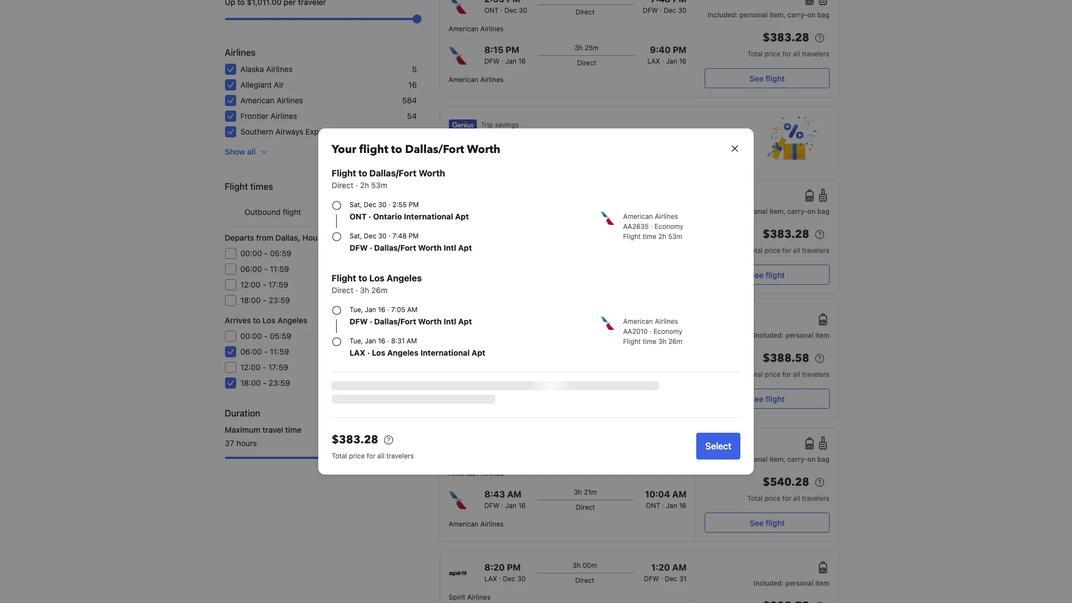 Task type: describe. For each thing, give the bounding box(es) containing it.
23:59 for los
[[269, 378, 290, 388]]

$388.58
[[763, 351, 810, 366]]

flight inside dialog
[[359, 142, 389, 157]]

or
[[516, 147, 524, 156]]

intl for tue, jan 16 · 7:05 am dfw · dallas/fort worth intl apt
[[444, 317, 457, 326]]

flight to dallas/fort worth direct · 2h 53m
[[332, 168, 446, 190]]

168
[[404, 331, 417, 341]]

tue, jan 16 · 7:05 am dfw · dallas/fort worth intl apt
[[350, 306, 472, 326]]

dec inside dfw . dec 30
[[664, 6, 677, 15]]

17:59 for los
[[269, 363, 288, 372]]

flight times
[[225, 182, 273, 192]]

los for arrives
[[263, 316, 276, 325]]

air
[[274, 80, 284, 89]]

· down return flight button
[[370, 243, 373, 253]]

to for flight to dallas/fort worth direct · 2h 53m
[[359, 168, 368, 178]]

flight inside american airlines aa2635 · economy flight time 2h 53m
[[624, 232, 641, 241]]

dfw inside dfw . dec 30
[[643, 6, 659, 15]]

jan inside 10:04 am ont . jan 16
[[667, 502, 678, 510]]

carry- for $540.28
[[788, 455, 808, 464]]

all for $388.58 region
[[794, 370, 801, 379]]

1:20
[[652, 563, 671, 573]]

see for 10:04 am ont
[[750, 394, 764, 404]]

23:59 for dallas,
[[269, 296, 290, 305]]

total for 10:04 am ont . jan 16
[[748, 495, 763, 503]]

show all
[[225, 147, 256, 156]]

included: for $383.28
[[708, 11, 738, 19]]

personal item, carry-on bag
[[740, 207, 830, 216]]

total inside your flight to dallas/fort worth dialog
[[332, 452, 347, 460]]

· left ontario
[[369, 212, 371, 221]]

los for flight
[[370, 273, 385, 283]]

southern airways express
[[241, 127, 334, 136]]

dec inside sat, dec 30 · 7:48 pm dfw · dallas/fort worth intl apt
[[364, 232, 377, 240]]

ont . dec 30
[[485, 4, 528, 15]]

direct inside flight to dallas/fort worth direct · 2h 53m
[[332, 180, 354, 190]]

0 vertical spatial frontier
[[241, 111, 269, 121]]

economy for flight to los angeles
[[654, 327, 683, 336]]

members-
[[513, 135, 558, 145]]

for inside dialog
[[367, 452, 376, 460]]

worth inside "tue, jan 16 · 7:05 am dfw · dallas/fort worth intl apt"
[[418, 317, 442, 326]]

1 vertical spatial $383.28 region
[[705, 226, 830, 246]]

deals
[[579, 135, 602, 145]]

2h inside flight to dallas/fort worth direct · 2h 53m
[[360, 180, 369, 190]]

00:00 for arrives
[[241, 331, 262, 341]]

21m for $540.28
[[584, 488, 597, 497]]

american airlines image
[[601, 317, 615, 330]]

am inside 1:20 am dfw . dec 31
[[673, 563, 687, 573]]

$385.75 region
[[705, 598, 830, 604]]

travel inside unlock genius members-only deals sign in to get 10% or more off stays, plus other travel rewards.
[[620, 147, 640, 156]]

53m inside flight to dallas/fort worth direct · 2h 53m
[[371, 180, 388, 190]]

lax for 9:40 pm
[[648, 57, 661, 65]]

21m for $388.58
[[584, 364, 597, 373]]

· inside american airlines aa2010 · economy flight time 3h 26m
[[650, 327, 652, 336]]

dfw inside 8:15 pm dfw . jan 16
[[485, 57, 500, 65]]

· inside flight to dallas/fort worth direct · 2h 53m
[[356, 180, 358, 190]]

8:15
[[485, 45, 504, 55]]

allegiant air
[[241, 80, 284, 89]]

ont inside 10:04 am ont
[[646, 378, 661, 386]]

rewards.
[[642, 147, 673, 156]]

stays,
[[559, 147, 580, 156]]

1:20 am dfw . dec 31
[[644, 563, 687, 583]]

dfw inside 1:20 am dfw . dec 31
[[644, 575, 660, 583]]

102
[[404, 249, 417, 258]]

time inside maximum travel time 37 hours
[[285, 425, 302, 435]]

show
[[225, 147, 245, 156]]

lax for 8:20 pm
[[485, 575, 498, 583]]

savings
[[495, 121, 519, 129]]

9:59 am dfw . dec 30
[[643, 315, 687, 335]]

3h 25m
[[575, 44, 599, 52]]

· left the 7:48
[[389, 232, 391, 240]]

30 inside 9:59 am dfw . dec 30
[[679, 327, 687, 335]]

return
[[347, 207, 371, 217]]

1 vertical spatial frontier airlines
[[449, 345, 499, 354]]

arrives
[[225, 316, 251, 325]]

2 bag from the top
[[818, 207, 830, 216]]

0 vertical spatial 8:31
[[651, 241, 671, 251]]

see flight button for 10:04 am ont . jan 16
[[705, 513, 830, 533]]

from
[[256, 233, 274, 243]]

item, for $383.28
[[770, 11, 786, 19]]

dec inside ont . dec 30
[[505, 6, 517, 15]]

sat, for dfw
[[350, 232, 362, 240]]

international inside sat, dec 30 · 2:55 pm ont · ontario international apt
[[404, 212, 453, 221]]

. inside 9:40 pm lax . jan 16
[[663, 55, 665, 63]]

direct inside flight to los angeles direct · 3h 26m
[[332, 286, 354, 295]]

flight inside american airlines aa2010 · economy flight time 3h 26m
[[624, 338, 641, 346]]

25m
[[585, 44, 599, 52]]

dfw . dec 30
[[643, 4, 687, 15]]

american airlines aa2010 · economy flight time 3h 26m
[[624, 317, 683, 346]]

949
[[402, 363, 417, 372]]

genius
[[481, 135, 511, 145]]

. inside 9:59 am dfw . dec 30
[[660, 325, 662, 333]]

see flight for 10:04 am ont . jan 16
[[750, 518, 785, 528]]

30 inside sat, dec 30 · 7:48 pm dfw · dallas/fort worth intl apt
[[378, 232, 387, 240]]

10%
[[499, 147, 514, 156]]

aa2635
[[624, 222, 649, 231]]

584
[[403, 96, 417, 105]]

am inside tue, jan 16 · 8:31 am lax · los angeles international apt
[[407, 337, 417, 345]]

3h for 1:20 am dfw . dec 31
[[573, 562, 581, 570]]

8:31 am
[[651, 241, 687, 251]]

- for 102
[[264, 249, 268, 258]]

trip
[[481, 121, 493, 129]]

9:40 pm lax . jan 16
[[648, 45, 687, 65]]

dec inside 1:20 am dfw . dec 31
[[665, 575, 678, 583]]

am inside 10:04 am ont . jan 16
[[673, 490, 687, 500]]

53m inside american airlines aa2635 · economy flight time 2h 53m
[[669, 232, 683, 241]]

all for $540.28 "region"
[[794, 495, 801, 503]]

airways
[[276, 127, 304, 136]]

alaska
[[241, 64, 264, 74]]

carry- for $383.28
[[788, 11, 808, 19]]

dallas/fort inside "tue, jan 16 · 7:05 am dfw · dallas/fort worth intl apt"
[[374, 317, 417, 326]]

00:00 - 05:59 for from
[[241, 249, 292, 258]]

26m inside american airlines aa2010 · economy flight time 3h 26m
[[669, 338, 683, 346]]

select button
[[697, 433, 741, 460]]

price for 9:40 pm lax . jan 16
[[765, 50, 781, 58]]

3h inside flight to los angeles direct · 3h 26m
[[360, 286, 369, 295]]

5
[[412, 64, 417, 74]]

unlock
[[449, 135, 479, 145]]

american airlines image
[[601, 212, 615, 225]]

for for 10:04 am ont
[[783, 370, 792, 379]]

10:04 am ont . jan 16
[[646, 490, 687, 510]]

- for 949
[[263, 363, 266, 372]]

trip savings
[[481, 121, 519, 129]]

- for 168
[[264, 331, 268, 341]]

17:59 for dallas,
[[269, 280, 288, 289]]

american inside american airlines aa2635 · economy flight time 2h 53m
[[624, 212, 653, 221]]

0 vertical spatial $383.28 region
[[705, 29, 830, 49]]

price inside your flight to dallas/fort worth dialog
[[349, 452, 365, 460]]

. inside 8:15 pm dfw . jan 16
[[502, 55, 504, 63]]

personal for $383.28
[[740, 11, 768, 19]]

05:59 for los
[[270, 331, 292, 341]]

16 inside 10:04 am ont . jan 16
[[680, 502, 687, 510]]

2 carry- from the top
[[788, 207, 808, 216]]

see for 9:40 pm lax . jan 16
[[750, 73, 764, 83]]

9:59
[[650, 315, 671, 325]]

12:00 for arrives
[[241, 363, 261, 372]]

more
[[526, 147, 544, 156]]

return flight button
[[321, 198, 417, 227]]

american airlines aa2635 · economy flight time 2h 53m
[[624, 212, 684, 241]]

aa2010
[[624, 327, 648, 336]]

for for 10:04 am ont . jan 16
[[783, 495, 792, 503]]

duration
[[225, 408, 261, 419]]

departs
[[225, 233, 254, 243]]

842
[[403, 378, 417, 388]]

arrives to los angeles
[[225, 316, 308, 325]]

$540.28
[[763, 475, 810, 490]]

30 inside ont . dec 30
[[519, 6, 528, 15]]

2h inside american airlines aa2635 · economy flight time 2h 53m
[[659, 232, 667, 241]]

pm inside sat, dec 30 · 7:48 pm dfw · dallas/fort worth intl apt
[[409, 232, 419, 240]]

see flight for 9:40 pm lax . jan 16
[[750, 73, 785, 83]]

54
[[407, 111, 417, 121]]

sat, dec 30 · 7:48 pm dfw · dallas/fort worth intl apt
[[350, 232, 472, 253]]

. inside dfw . dec 30
[[660, 4, 662, 12]]

12:00 for departs
[[241, 280, 261, 289]]

flight for flight to los angeles direct · 3h 26m
[[332, 273, 357, 283]]

9:40
[[650, 45, 671, 55]]

maximum travel time 37 hours
[[225, 425, 302, 448]]

alaska airlines
[[241, 64, 293, 74]]

to for arrives to los angeles
[[253, 316, 261, 325]]

your
[[332, 142, 357, 157]]

bag for $383.28
[[818, 11, 830, 19]]

16 inside "tue, jan 16 · 7:05 am dfw · dallas/fort worth intl apt"
[[378, 306, 386, 314]]

unlock genius members-only deals sign in to get 10% or more off stays, plus other travel rewards.
[[449, 135, 673, 156]]

worth inside sat, dec 30 · 7:48 pm dfw · dallas/fort worth intl apt
[[418, 243, 442, 253]]

$388.58 region
[[705, 350, 830, 370]]

sat, dec 30 · 2:55 pm ont · ontario international apt
[[350, 201, 469, 221]]

ont inside ont . dec 30
[[485, 6, 499, 15]]

total for 10:04 am ont
[[748, 370, 763, 379]]

maximum
[[225, 425, 261, 435]]

06:00 for departs
[[241, 264, 262, 274]]

pm for 8:20 pm
[[507, 563, 521, 573]]

am inside "tue, jan 16 · 7:05 am dfw · dallas/fort worth intl apt"
[[407, 306, 418, 314]]

8:20
[[485, 563, 505, 573]]

sign
[[449, 147, 465, 156]]

2 see flight from the top
[[750, 270, 785, 280]]

lax inside tue, jan 16 · 8:31 am lax · los angeles international apt
[[350, 348, 366, 358]]

505
[[403, 280, 417, 289]]

los inside tue, jan 16 · 8:31 am lax · los angeles international apt
[[372, 348, 386, 358]]

angeles inside tue, jan 16 · 8:31 am lax · los angeles international apt
[[388, 348, 419, 358]]

dallas/fort inside sat, dec 30 · 7:48 pm dfw · dallas/fort worth intl apt
[[374, 243, 417, 253]]

spirit
[[449, 593, 466, 602]]

. inside 1:20 am dfw . dec 31
[[661, 573, 663, 581]]

- for 842
[[263, 378, 267, 388]]

in
[[467, 147, 473, 156]]

travelers for 10:04 am ont
[[803, 370, 830, 379]]

bag for $540.28
[[818, 455, 830, 464]]

intl for sat, dec 30 · 7:48 pm dfw · dallas/fort worth intl apt
[[444, 243, 457, 253]]

your flight to dallas/fort worth dialog
[[305, 115, 768, 488]]

time for flight to los angeles
[[643, 338, 657, 346]]

8:15 pm dfw . jan 16
[[485, 45, 526, 65]]

dallas,
[[276, 233, 301, 243]]

see flight button for 9:40 pm lax . jan 16
[[705, 68, 830, 88]]

total price for all travelers for 9:40 pm lax . jan 16
[[748, 50, 830, 58]]

to up flight to dallas/fort worth direct · 2h 53m
[[391, 142, 403, 157]]

05:59 for dallas,
[[270, 249, 292, 258]]

apt inside sat, dec 30 · 2:55 pm ont · ontario international apt
[[455, 212, 469, 221]]

southern
[[241, 127, 274, 136]]

return flight
[[347, 207, 391, 217]]

to inside unlock genius members-only deals sign in to get 10% or more off stays, plus other travel rewards.
[[475, 147, 483, 156]]

401
[[404, 264, 417, 274]]

included: for $540.28
[[708, 455, 738, 464]]

2 see flight button from the top
[[705, 265, 830, 285]]

spirit airlines
[[449, 593, 491, 602]]

31
[[680, 575, 687, 583]]

06:00 for arrives
[[241, 347, 262, 357]]

jan inside tue, jan 16 · 8:31 am lax · los angeles international apt
[[365, 337, 376, 345]]



Task type: vqa. For each thing, say whether or not it's contained in the screenshot.
middle TRAVELLERS
no



Task type: locate. For each thing, give the bounding box(es) containing it.
12:00 up duration
[[241, 363, 261, 372]]

lax left 480
[[350, 348, 366, 358]]

30 inside 8:20 pm lax . dec 30
[[518, 575, 526, 583]]

los
[[370, 273, 385, 283], [263, 316, 276, 325], [372, 348, 386, 358]]

sat, for ont
[[350, 201, 362, 209]]

1 horizontal spatial travel
[[620, 147, 640, 156]]

- for 401
[[264, 264, 268, 274]]

dfw inside "tue, jan 16 · 7:05 am dfw · dallas/fort worth intl apt"
[[350, 317, 368, 326]]

2 vertical spatial $383.28 region
[[332, 431, 688, 452]]

11:59 down departs from dallas, houston
[[270, 264, 289, 274]]

3 bag from the top
[[818, 455, 830, 464]]

only
[[558, 135, 577, 145]]

1 vertical spatial 18:00 - 23:59
[[241, 378, 290, 388]]

18:00 - 23:59 up arrives to los angeles at the left of the page
[[241, 296, 290, 305]]

2 18:00 - 23:59 from the top
[[241, 378, 290, 388]]

· up return
[[356, 180, 358, 190]]

0 vertical spatial 05:59
[[270, 249, 292, 258]]

26m down 9:59 am dfw . dec 30
[[669, 338, 683, 346]]

00:00 - 05:59 down arrives to los angeles at the left of the page
[[241, 331, 292, 341]]

1 on from the top
[[808, 11, 816, 19]]

outbound
[[245, 207, 281, 217]]

los left the 505
[[370, 273, 385, 283]]

1 17:59 from the top
[[269, 280, 288, 289]]

included: personal item up $388.58 at the right bottom of the page
[[754, 331, 830, 340]]

genius image
[[768, 116, 817, 161], [449, 120, 477, 131], [449, 120, 477, 131]]

0 vertical spatial 17:59
[[269, 280, 288, 289]]

on for $540.28
[[808, 455, 816, 464]]

1 vertical spatial 21m
[[584, 488, 597, 497]]

06:00 - 11:59 down "from"
[[241, 264, 289, 274]]

flight inside flight to los angeles direct · 3h 26m
[[332, 273, 357, 283]]

american
[[449, 25, 479, 33], [449, 75, 479, 84], [241, 96, 275, 105], [624, 212, 653, 221], [449, 221, 479, 230], [624, 317, 653, 326], [449, 396, 479, 405], [449, 469, 479, 478], [449, 520, 479, 529]]

1 18:00 - 23:59 from the top
[[241, 296, 290, 305]]

0 vertical spatial on
[[808, 11, 816, 19]]

included: personal item
[[754, 331, 830, 340], [754, 579, 830, 588]]

direct
[[576, 8, 595, 16], [577, 59, 597, 67], [332, 180, 354, 190], [332, 286, 354, 295], [576, 379, 595, 388], [576, 503, 595, 512], [576, 577, 595, 585]]

1 3h 21m from the top
[[574, 364, 597, 373]]

1 vertical spatial 00:00 - 05:59
[[241, 331, 292, 341]]

flight inside button
[[283, 207, 301, 217]]

all inside dialog
[[378, 452, 385, 460]]

$540.28 region
[[705, 474, 830, 494]]

2 18:00 from the top
[[241, 378, 261, 388]]

3 carry- from the top
[[788, 455, 808, 464]]

angeles down 102
[[387, 273, 422, 283]]

on
[[808, 11, 816, 19], [808, 207, 816, 216], [808, 455, 816, 464]]

2 06:00 - 11:59 from the top
[[241, 347, 289, 357]]

10:04 inside 10:04 am ont
[[646, 365, 671, 376]]

2 vertical spatial on
[[808, 455, 816, 464]]

0 vertical spatial 18:00
[[241, 296, 261, 305]]

1 vertical spatial item,
[[770, 207, 786, 216]]

jan inside "tue, jan 16 · 7:05 am dfw · dallas/fort worth intl apt"
[[365, 306, 376, 314]]

1 06:00 - 11:59 from the top
[[241, 264, 289, 274]]

0 vertical spatial item,
[[770, 11, 786, 19]]

travelers for 10:04 am ont . jan 16
[[803, 495, 830, 503]]

3 see from the top
[[750, 394, 764, 404]]

0 vertical spatial sat,
[[350, 201, 362, 209]]

2 vertical spatial carry-
[[788, 455, 808, 464]]

1 sat, from the top
[[350, 201, 362, 209]]

18:00
[[241, 296, 261, 305], [241, 378, 261, 388]]

1 vertical spatial lax
[[350, 348, 366, 358]]

1 05:59 from the top
[[270, 249, 292, 258]]

1 21m from the top
[[584, 364, 597, 373]]

pm right 9:40
[[673, 45, 687, 55]]

jan inside 9:40 pm lax . jan 16
[[667, 57, 678, 65]]

0 vertical spatial angeles
[[387, 273, 422, 283]]

11:59 down arrives to los angeles at the left of the page
[[270, 347, 289, 357]]

· left the 505
[[356, 286, 358, 295]]

to inside flight to dallas/fort worth direct · 2h 53m
[[359, 168, 368, 178]]

1 horizontal spatial 2h
[[659, 232, 667, 241]]

2 included: personal item, carry-on bag from the top
[[708, 455, 830, 464]]

2 included: personal item from the top
[[754, 579, 830, 588]]

1 vertical spatial 12:00 - 17:59
[[241, 363, 288, 372]]

7:05
[[391, 306, 406, 314]]

lax inside 8:20 pm lax . dec 30
[[485, 575, 498, 583]]

3h 21m for $540.28
[[574, 488, 597, 497]]

2 sat, from the top
[[350, 232, 362, 240]]

personal for $388.58
[[786, 331, 814, 340]]

- for 505
[[263, 280, 266, 289]]

0 vertical spatial 8:43
[[485, 365, 505, 376]]

all
[[794, 50, 801, 58], [247, 147, 256, 156], [794, 246, 801, 255], [794, 370, 801, 379], [378, 452, 385, 460], [794, 495, 801, 503]]

00:00 - 05:59
[[241, 249, 292, 258], [241, 331, 292, 341]]

26m left the 505
[[372, 286, 388, 295]]

1 vertical spatial 18:00
[[241, 378, 261, 388]]

other
[[599, 147, 618, 156]]

0 vertical spatial 23:59
[[269, 296, 290, 305]]

2 3h 21m from the top
[[574, 488, 597, 497]]

17:59 up arrives to los angeles at the left of the page
[[269, 280, 288, 289]]

1 vertical spatial item
[[816, 579, 830, 588]]

.
[[501, 4, 503, 12], [660, 4, 662, 12], [502, 55, 504, 63], [663, 55, 665, 63], [660, 325, 662, 333], [502, 376, 504, 384], [502, 500, 504, 508], [663, 500, 665, 508], [499, 573, 501, 581], [661, 573, 663, 581]]

18:00 - 23:59 for to
[[241, 378, 290, 388]]

0 vertical spatial 8:43 am dfw . jan 16
[[485, 365, 526, 386]]

dallas/fort inside flight to dallas/fort worth direct · 2h 53m
[[370, 168, 417, 178]]

3h 21m for $388.58
[[574, 364, 597, 373]]

dec up ontario
[[364, 201, 377, 209]]

1 vertical spatial travel
[[263, 425, 283, 435]]

1 10:04 from the top
[[646, 365, 671, 376]]

4 see flight from the top
[[750, 518, 785, 528]]

plus
[[582, 147, 597, 156]]

0 vertical spatial 21m
[[584, 364, 597, 373]]

37
[[225, 439, 235, 448]]

dec up 8:15 pm dfw . jan 16
[[505, 6, 517, 15]]

18:00 for departs
[[241, 296, 261, 305]]

3h for 10:04 am ont . jan 16
[[574, 488, 582, 497]]

06:00 - 11:59 for from
[[241, 264, 289, 274]]

pm
[[506, 45, 520, 55], [673, 45, 687, 55], [409, 201, 419, 209], [409, 232, 419, 240], [507, 563, 521, 573]]

1 vertical spatial los
[[263, 316, 276, 325]]

1 see flight from the top
[[750, 73, 785, 83]]

· down flight to los angeles direct · 3h 26m
[[370, 317, 373, 326]]

personal
[[740, 11, 768, 19], [740, 207, 768, 216], [786, 331, 814, 340], [740, 455, 768, 464], [786, 579, 814, 588]]

flight
[[766, 73, 785, 83], [359, 142, 389, 157], [283, 207, 301, 217], [373, 207, 391, 217], [766, 270, 785, 280], [766, 394, 785, 404], [766, 518, 785, 528]]

1 vertical spatial 10:04
[[646, 490, 671, 500]]

angeles up 949
[[388, 348, 419, 358]]

3h for 10:04 am ont
[[574, 364, 582, 373]]

dec inside 8:20 pm lax . dec 30
[[503, 575, 516, 583]]

outbound flight button
[[225, 198, 321, 227]]

pm right 8:20
[[507, 563, 521, 573]]

0 horizontal spatial 8:31
[[391, 337, 405, 345]]

0 vertical spatial included: personal item
[[754, 331, 830, 340]]

10:04 am ont
[[646, 365, 687, 386]]

0 vertical spatial 26m
[[372, 286, 388, 295]]

included: personal item for 3h 00m
[[754, 579, 830, 588]]

2 12:00 from the top
[[241, 363, 261, 372]]

outbound flight
[[245, 207, 301, 217]]

1 vertical spatial 26m
[[669, 338, 683, 346]]

06:00 down arrives
[[241, 347, 262, 357]]

1 00:00 from the top
[[241, 249, 262, 258]]

2 10:04 from the top
[[646, 490, 671, 500]]

included: personal item, carry-on bag for $383.28
[[708, 11, 830, 19]]

dallas/fort
[[405, 142, 465, 157], [370, 168, 417, 178], [374, 243, 417, 253], [374, 317, 417, 326]]

to right arrives
[[253, 316, 261, 325]]

3h
[[575, 44, 583, 52], [360, 286, 369, 295], [659, 338, 667, 346], [574, 364, 582, 373], [574, 488, 582, 497], [573, 562, 581, 570]]

$383.28 region inside your flight to dallas/fort worth dialog
[[332, 431, 688, 452]]

10:04
[[646, 365, 671, 376], [646, 490, 671, 500]]

to for flight to los angeles direct · 3h 26m
[[359, 273, 368, 283]]

to up return
[[359, 168, 368, 178]]

intl up tue, jan 16 · 8:31 am lax · los angeles international apt at the bottom left of the page
[[444, 317, 457, 326]]

11:59 for los
[[270, 347, 289, 357]]

1 vertical spatial included: personal item
[[754, 579, 830, 588]]

0 vertical spatial travel
[[620, 147, 640, 156]]

0 vertical spatial 3h 21m
[[574, 364, 597, 373]]

18:00 - 23:59 for from
[[241, 296, 290, 305]]

dfw
[[643, 6, 659, 15], [485, 57, 500, 65], [350, 243, 368, 253], [350, 317, 368, 326], [643, 327, 659, 335], [485, 378, 500, 386], [485, 502, 500, 510], [644, 575, 660, 583]]

11:59 for dallas,
[[270, 264, 289, 274]]

included: personal item up $385.75 region
[[754, 579, 830, 588]]

2 see from the top
[[750, 270, 764, 280]]

18:00 up duration
[[241, 378, 261, 388]]

for
[[783, 50, 792, 58], [783, 246, 792, 255], [783, 370, 792, 379], [367, 452, 376, 460], [783, 495, 792, 503]]

2 00:00 from the top
[[241, 331, 262, 341]]

1 vertical spatial 17:59
[[269, 363, 288, 372]]

am inside 9:59 am dfw . dec 30
[[673, 315, 687, 325]]

total price for all travelers for 10:04 am ont
[[748, 370, 830, 379]]

tue, for lax
[[350, 337, 363, 345]]

26m inside flight to los angeles direct · 3h 26m
[[372, 286, 388, 295]]

economy down 9:59 on the right bottom
[[654, 327, 683, 336]]

. inside ont . dec 30
[[501, 4, 503, 12]]

0 vertical spatial los
[[370, 273, 385, 283]]

0 horizontal spatial 26m
[[372, 286, 388, 295]]

0 vertical spatial included: personal item, carry-on bag
[[708, 11, 830, 19]]

· down 9:59 on the right bottom
[[650, 327, 652, 336]]

05:59 down departs from dallas, houston
[[270, 249, 292, 258]]

airlines inside american airlines aa2635 · economy flight time 2h 53m
[[655, 212, 679, 221]]

0 vertical spatial $383.28
[[763, 30, 810, 45]]

to left the 505
[[359, 273, 368, 283]]

00:00 - 05:59 for to
[[241, 331, 292, 341]]

16 inside 8:15 pm dfw . jan 16
[[519, 57, 526, 65]]

hours
[[237, 439, 257, 448]]

1 vertical spatial 2h
[[659, 232, 667, 241]]

2 05:59 from the top
[[270, 331, 292, 341]]

to right 'in'
[[475, 147, 483, 156]]

for for 9:40 pm lax . jan 16
[[783, 50, 792, 58]]

all inside button
[[247, 147, 256, 156]]

3 on from the top
[[808, 455, 816, 464]]

2h
[[360, 180, 369, 190], [659, 232, 667, 241]]

2 23:59 from the top
[[269, 378, 290, 388]]

00:00 - 05:59 down "from"
[[241, 249, 292, 258]]

los left 480
[[372, 348, 386, 358]]

8:20 pm lax . dec 30
[[485, 563, 526, 583]]

2 06:00 from the top
[[241, 347, 262, 357]]

all for the middle "$383.28" 'region'
[[794, 246, 801, 255]]

2 vertical spatial bag
[[818, 455, 830, 464]]

pm inside 8:20 pm lax . dec 30
[[507, 563, 521, 573]]

0 vertical spatial time
[[643, 232, 657, 241]]

8:31 inside tue, jan 16 · 8:31 am lax · los angeles international apt
[[391, 337, 405, 345]]

· left 7:05
[[388, 306, 390, 314]]

international
[[404, 212, 453, 221], [421, 348, 470, 358]]

2 item from the top
[[816, 579, 830, 588]]

los right arrives
[[263, 316, 276, 325]]

0 vertical spatial tue,
[[350, 306, 363, 314]]

30 inside sat, dec 30 · 2:55 pm ont · ontario international apt
[[378, 201, 387, 209]]

tab list
[[225, 198, 417, 228]]

dec down return flight button
[[364, 232, 377, 240]]

1 vertical spatial angeles
[[278, 316, 308, 325]]

tue, jan 16 · 8:31 am lax · los angeles international apt
[[350, 337, 486, 358]]

1 vertical spatial $383.28
[[763, 227, 810, 242]]

time down 'aa2010'
[[643, 338, 657, 346]]

los inside flight to los angeles direct · 3h 26m
[[370, 273, 385, 283]]

item, for $540.28
[[770, 455, 786, 464]]

lax down 9:40
[[648, 57, 661, 65]]

pm inside 9:40 pm lax . jan 16
[[673, 45, 687, 55]]

1 18:00 from the top
[[241, 296, 261, 305]]

time inside american airlines aa2010 · economy flight time 3h 26m
[[643, 338, 657, 346]]

angeles inside flight to los angeles direct · 3h 26m
[[387, 273, 422, 283]]

23:59
[[269, 296, 290, 305], [269, 378, 290, 388]]

flight inside button
[[373, 207, 391, 217]]

dallas/fort down 7:05
[[374, 317, 417, 326]]

1 horizontal spatial lax
[[485, 575, 498, 583]]

dallas/fort up 2:55
[[370, 168, 417, 178]]

0 vertical spatial frontier airlines
[[241, 111, 297, 121]]

dec down 9:59 on the right bottom
[[664, 327, 677, 335]]

flight down 'aa2010'
[[624, 338, 641, 346]]

pm right the 7:48
[[409, 232, 419, 240]]

0 vertical spatial 06:00
[[241, 264, 262, 274]]

sat, inside sat, dec 30 · 2:55 pm ont · ontario international apt
[[350, 201, 362, 209]]

item for 3h 00m
[[816, 579, 830, 588]]

0 vertical spatial 11:59
[[270, 264, 289, 274]]

2 horizontal spatial lax
[[648, 57, 661, 65]]

2 vertical spatial los
[[372, 348, 386, 358]]

all for topmost "$383.28" 'region'
[[794, 50, 801, 58]]

apt
[[455, 212, 469, 221], [458, 243, 472, 253], [458, 317, 472, 326], [472, 348, 486, 358]]

intl inside sat, dec 30 · 7:48 pm dfw · dallas/fort worth intl apt
[[444, 243, 457, 253]]

1 vertical spatial included: personal item, carry-on bag
[[708, 455, 830, 464]]

8:43 for $388.58
[[485, 365, 505, 376]]

1 23:59 from the top
[[269, 296, 290, 305]]

apt for tue, jan 16 · 8:31 am lax · los angeles international apt
[[472, 348, 486, 358]]

8:31 down american airlines aa2635 · economy flight time 2h 53m
[[651, 241, 671, 251]]

1 06:00 from the top
[[241, 264, 262, 274]]

06:00
[[241, 264, 262, 274], [241, 347, 262, 357]]

economy
[[655, 222, 684, 231], [654, 327, 683, 336]]

1 vertical spatial 06:00 - 11:59
[[241, 347, 289, 357]]

· left 2:55
[[389, 201, 391, 209]]

ont inside 10:04 am ont . jan 16
[[646, 502, 661, 510]]

see for 10:04 am ont . jan 16
[[750, 518, 764, 528]]

economy for flight to dallas/fort worth
[[655, 222, 684, 231]]

2 12:00 - 17:59 from the top
[[241, 363, 288, 372]]

1 included: personal item, carry-on bag from the top
[[708, 11, 830, 19]]

$383.28 inside your flight to dallas/fort worth dialog
[[332, 433, 379, 448]]

see flight for 10:04 am ont
[[750, 394, 785, 404]]

item
[[816, 331, 830, 340], [816, 579, 830, 588]]

8:31 up 480
[[391, 337, 405, 345]]

price for 10:04 am ont
[[765, 370, 781, 379]]

· inside american airlines aa2635 · economy flight time 2h 53m
[[651, 222, 653, 231]]

4 see from the top
[[750, 518, 764, 528]]

travelers for 9:40 pm lax . jan 16
[[803, 50, 830, 58]]

1 see flight button from the top
[[705, 68, 830, 88]]

7:48
[[393, 232, 407, 240]]

00:00 for departs
[[241, 249, 262, 258]]

12:00 up arrives
[[241, 280, 261, 289]]

12:00 - 17:59 up arrives to los angeles at the left of the page
[[241, 280, 288, 289]]

480
[[402, 347, 417, 357]]

total price for all travelers
[[748, 50, 830, 58], [748, 246, 830, 255], [748, 370, 830, 379], [332, 452, 414, 460], [748, 495, 830, 503]]

tab list containing outbound flight
[[225, 198, 417, 228]]

2 vertical spatial time
[[285, 425, 302, 435]]

1 vertical spatial 06:00
[[241, 347, 262, 357]]

· left 480
[[368, 348, 370, 358]]

. inside 8:20 pm lax . dec 30
[[499, 573, 501, 581]]

economy inside american airlines aa2635 · economy flight time 2h 53m
[[655, 222, 684, 231]]

06:00 - 11:59
[[241, 264, 289, 274], [241, 347, 289, 357]]

angeles right arrives
[[278, 316, 308, 325]]

intl
[[444, 243, 457, 253], [444, 317, 457, 326]]

1 8:43 from the top
[[485, 365, 505, 376]]

1 carry- from the top
[[788, 11, 808, 19]]

time for flight to dallas/fort worth
[[643, 232, 657, 241]]

dfw inside sat, dec 30 · 7:48 pm dfw · dallas/fort worth intl apt
[[350, 243, 368, 253]]

12:00 - 17:59 down arrives to los angeles at the left of the page
[[241, 363, 288, 372]]

1 horizontal spatial 26m
[[669, 338, 683, 346]]

apt for sat, dec 30 · 7:48 pm dfw · dallas/fort worth intl apt
[[458, 243, 472, 253]]

2 tue, from the top
[[350, 337, 363, 345]]

1 see from the top
[[750, 73, 764, 83]]

total price for all travelers for 10:04 am ont . jan 16
[[748, 495, 830, 503]]

economy up 8:31 am
[[655, 222, 684, 231]]

8:43 am dfw . jan 16 for $388.58
[[485, 365, 526, 386]]

0 horizontal spatial travel
[[263, 425, 283, 435]]

departs from dallas, houston
[[225, 233, 334, 243]]

4 see flight button from the top
[[705, 513, 830, 533]]

3h 21m
[[574, 364, 597, 373], [574, 488, 597, 497]]

1 vertical spatial 05:59
[[270, 331, 292, 341]]

06:00 - 11:59 down arrives to los angeles at the left of the page
[[241, 347, 289, 357]]

1 vertical spatial on
[[808, 207, 816, 216]]

17:59 down arrives to los angeles at the left of the page
[[269, 363, 288, 372]]

ont inside sat, dec 30 · 2:55 pm ont · ontario international apt
[[350, 212, 367, 221]]

0 vertical spatial 12:00
[[241, 280, 261, 289]]

30
[[519, 6, 528, 15], [679, 6, 687, 15], [378, 201, 387, 209], [378, 232, 387, 240], [679, 327, 687, 335], [518, 575, 526, 583]]

personal for $540.28
[[740, 455, 768, 464]]

16 inside 9:40 pm lax . jan 16
[[680, 57, 687, 65]]

1 vertical spatial carry-
[[788, 207, 808, 216]]

ontario
[[373, 212, 402, 221]]

1 vertical spatial 3h 21m
[[574, 488, 597, 497]]

30 inside dfw . dec 30
[[679, 6, 687, 15]]

sat, down return
[[350, 232, 362, 240]]

1 vertical spatial 00:00
[[241, 331, 262, 341]]

off
[[547, 147, 557, 156]]

8:43 am dfw . jan 16 for $540.28
[[485, 490, 526, 510]]

dec down 8:20
[[503, 575, 516, 583]]

flight to los angeles direct · 3h 26m
[[332, 273, 422, 295]]

17:59
[[269, 280, 288, 289], [269, 363, 288, 372]]

1 vertical spatial economy
[[654, 327, 683, 336]]

sat, down flight to dallas/fort worth direct · 2h 53m
[[350, 201, 362, 209]]

1 intl from the top
[[444, 243, 457, 253]]

8:43
[[485, 365, 505, 376], [485, 490, 505, 500]]

dec left 31
[[665, 575, 678, 583]]

2 8:43 from the top
[[485, 490, 505, 500]]

all for "$383.28" 'region' inside your flight to dallas/fort worth dialog
[[378, 452, 385, 460]]

pm for 8:15 pm
[[506, 45, 520, 55]]

3h for 9:40 pm lax . jan 16
[[575, 44, 583, 52]]

12:00 - 17:59 for from
[[241, 280, 288, 289]]

dec inside 9:59 am dfw . dec 30
[[664, 327, 677, 335]]

total for 9:40 pm lax . jan 16
[[748, 50, 763, 58]]

53m up 8:31 am
[[669, 232, 683, 241]]

times
[[250, 182, 273, 192]]

0 vertical spatial 00:00 - 05:59
[[241, 249, 292, 258]]

0 vertical spatial bag
[[818, 11, 830, 19]]

3 item, from the top
[[770, 455, 786, 464]]

travel right other
[[620, 147, 640, 156]]

frontier up southern at the top left
[[241, 111, 269, 121]]

0 vertical spatial 10:04
[[646, 365, 671, 376]]

1 bag from the top
[[818, 11, 830, 19]]

dec
[[505, 6, 517, 15], [664, 6, 677, 15], [364, 201, 377, 209], [364, 232, 377, 240], [664, 327, 677, 335], [503, 575, 516, 583], [665, 575, 678, 583]]

carry-
[[788, 11, 808, 19], [788, 207, 808, 216], [788, 455, 808, 464]]

2 on from the top
[[808, 207, 816, 216]]

0 vertical spatial 53m
[[371, 180, 388, 190]]

1 12:00 from the top
[[241, 280, 261, 289]]

flight down your
[[332, 168, 357, 178]]

12:00 - 17:59 for to
[[241, 363, 288, 372]]

travel right maximum
[[263, 425, 283, 435]]

1 horizontal spatial frontier airlines
[[449, 345, 499, 354]]

1 8:43 am dfw . jan 16 from the top
[[485, 365, 526, 386]]

2 8:43 am dfw . jan 16 from the top
[[485, 490, 526, 510]]

apt inside tue, jan 16 · 8:31 am lax · los angeles international apt
[[472, 348, 486, 358]]

dallas/fort down the 7:48
[[374, 243, 417, 253]]

3 see flight from the top
[[750, 394, 785, 404]]

8:43 am dfw . jan 16
[[485, 365, 526, 386], [485, 490, 526, 510]]

2 vertical spatial lax
[[485, 575, 498, 583]]

06:00 - 11:59 for to
[[241, 347, 289, 357]]

1 vertical spatial 11:59
[[270, 347, 289, 357]]

2 vertical spatial $383.28
[[332, 433, 379, 448]]

international right 480
[[421, 348, 470, 358]]

worth inside flight to dallas/fort worth direct · 2h 53m
[[419, 168, 446, 178]]

included: personal item, carry-on bag for $540.28
[[708, 455, 830, 464]]

18:00 up arrives
[[241, 296, 261, 305]]

included: for $388.58
[[754, 331, 784, 340]]

1 vertical spatial 12:00
[[241, 363, 261, 372]]

flight
[[332, 168, 357, 178], [225, 182, 248, 192], [624, 232, 641, 241], [332, 273, 357, 283], [624, 338, 641, 346]]

pm for 9:40 pm
[[673, 45, 687, 55]]

1 vertical spatial bag
[[818, 207, 830, 216]]

1 vertical spatial frontier
[[449, 345, 474, 354]]

tue, for dfw
[[350, 306, 363, 314]]

05:59 down arrives to los angeles at the left of the page
[[270, 331, 292, 341]]

travelers inside your flight to dallas/fort worth dialog
[[387, 452, 414, 460]]

included: personal item, carry-on bag
[[708, 11, 830, 19], [708, 455, 830, 464]]

lax inside 9:40 pm lax . jan 16
[[648, 57, 661, 65]]

00:00
[[241, 249, 262, 258], [241, 331, 262, 341]]

tue, down flight to los angeles direct · 3h 26m
[[350, 306, 363, 314]]

2 intl from the top
[[444, 317, 457, 326]]

am inside 10:04 am ont
[[673, 365, 687, 376]]

dec up 9:40
[[664, 6, 677, 15]]

time right maximum
[[285, 425, 302, 435]]

16
[[519, 57, 526, 65], [680, 57, 687, 65], [409, 80, 417, 89], [378, 306, 386, 314], [378, 337, 386, 345], [519, 378, 526, 386], [519, 502, 526, 510], [680, 502, 687, 510]]

see
[[750, 73, 764, 83], [750, 270, 764, 280], [750, 394, 764, 404], [750, 518, 764, 528]]

0 vertical spatial international
[[404, 212, 453, 221]]

8:43 for $540.28
[[485, 490, 505, 500]]

18:00 - 23:59 up duration
[[241, 378, 290, 388]]

0 vertical spatial 06:00 - 11:59
[[241, 264, 289, 274]]

2 11:59 from the top
[[270, 347, 289, 357]]

included: personal item for 9:59 am
[[754, 331, 830, 340]]

to inside flight to los angeles direct · 3h 26m
[[359, 273, 368, 283]]

pm right 2:55
[[409, 201, 419, 209]]

0 vertical spatial 00:00
[[241, 249, 262, 258]]

0 horizontal spatial frontier
[[241, 111, 269, 121]]

frontier right 480
[[449, 345, 474, 354]]

flight left times
[[225, 182, 248, 192]]

1 00:00 - 05:59 from the top
[[241, 249, 292, 258]]

00:00 down departs
[[241, 249, 262, 258]]

apt for tue, jan 16 · 7:05 am dfw · dallas/fort worth intl apt
[[458, 317, 472, 326]]

flight for flight to dallas/fort worth direct · 2h 53m
[[332, 168, 357, 178]]

2 21m from the top
[[584, 488, 597, 497]]

2 vertical spatial item,
[[770, 455, 786, 464]]

show all button
[[220, 142, 274, 162]]

1 vertical spatial 53m
[[669, 232, 683, 241]]

1 vertical spatial 23:59
[[269, 378, 290, 388]]

0 vertical spatial lax
[[648, 57, 661, 65]]

flight for flight times
[[225, 182, 248, 192]]

to
[[391, 142, 403, 157], [475, 147, 483, 156], [359, 168, 368, 178], [359, 273, 368, 283], [253, 316, 261, 325]]

angeles for arrives
[[278, 316, 308, 325]]

2h up return flight on the left of the page
[[360, 180, 369, 190]]

3h inside american airlines aa2010 · economy flight time 3h 26m
[[659, 338, 667, 346]]

economy inside american airlines aa2010 · economy flight time 3h 26m
[[654, 327, 683, 336]]

express
[[306, 127, 334, 136]]

international inside tue, jan 16 · 8:31 am lax · los angeles international apt
[[421, 348, 470, 358]]

american inside american airlines aa2010 · economy flight time 3h 26m
[[624, 317, 653, 326]]

dallas/fort down 3
[[405, 142, 465, 157]]

1 item, from the top
[[770, 11, 786, 19]]

airlines inside american airlines aa2010 · economy flight time 3h 26m
[[655, 317, 679, 326]]

0 vertical spatial 18:00 - 23:59
[[241, 296, 290, 305]]

0 vertical spatial carry-
[[788, 11, 808, 19]]

2 00:00 - 05:59 from the top
[[241, 331, 292, 341]]

item for 9:59 am
[[816, 331, 830, 340]]

1 11:59 from the top
[[270, 264, 289, 274]]

intl right 102
[[444, 243, 457, 253]]

international down 2:55
[[404, 212, 453, 221]]

1 vertical spatial time
[[643, 338, 657, 346]]

angeles
[[387, 273, 422, 283], [278, 316, 308, 325], [388, 348, 419, 358]]

16 inside tue, jan 16 · 8:31 am lax · los angeles international apt
[[378, 337, 386, 345]]

flight down houston
[[332, 273, 357, 283]]

10:04 for $388.58
[[646, 365, 671, 376]]

$383.28 region
[[705, 29, 830, 49], [705, 226, 830, 246], [332, 431, 688, 452]]

2h up 8:31 am
[[659, 232, 667, 241]]

travel inside maximum travel time 37 hours
[[263, 425, 283, 435]]

12:00 - 17:59
[[241, 280, 288, 289], [241, 363, 288, 372]]

1 vertical spatial 8:43
[[485, 490, 505, 500]]

2 item, from the top
[[770, 207, 786, 216]]

0 horizontal spatial frontier airlines
[[241, 111, 297, 121]]

1 12:00 - 17:59 from the top
[[241, 280, 288, 289]]

flight down the aa2635
[[624, 232, 641, 241]]

time
[[643, 232, 657, 241], [643, 338, 657, 346], [285, 425, 302, 435]]

00:00 down arrives
[[241, 331, 262, 341]]

your flight to dallas/fort worth
[[332, 142, 501, 157]]

3 see flight button from the top
[[705, 389, 830, 409]]

tue, inside tue, jan 16 · 8:31 am lax · los angeles international apt
[[350, 337, 363, 345]]

1 tue, from the top
[[350, 306, 363, 314]]

1 vertical spatial intl
[[444, 317, 457, 326]]

tue, left 168
[[350, 337, 363, 345]]

3
[[412, 127, 417, 136]]

· inside flight to los angeles direct · 3h 26m
[[356, 286, 358, 295]]

see flight button for 10:04 am ont
[[705, 389, 830, 409]]

houston
[[303, 233, 334, 243]]

tue, inside "tue, jan 16 · 7:05 am dfw · dallas/fort worth intl apt"
[[350, 306, 363, 314]]

-
[[264, 249, 268, 258], [264, 264, 268, 274], [263, 280, 266, 289], [263, 296, 267, 305], [264, 331, 268, 341], [264, 347, 268, 357], [263, 363, 266, 372], [263, 378, 267, 388]]

on for $383.28
[[808, 11, 816, 19]]

2 17:59 from the top
[[269, 363, 288, 372]]

dfw inside 9:59 am dfw . dec 30
[[643, 327, 659, 335]]

jan inside 8:15 pm dfw . jan 16
[[506, 57, 517, 65]]

pm right 8:15
[[506, 45, 520, 55]]

3h 00m
[[573, 562, 597, 570]]

0 horizontal spatial lax
[[350, 348, 366, 358]]

pm inside sat, dec 30 · 2:55 pm ont · ontario international apt
[[409, 201, 419, 209]]

0 horizontal spatial 53m
[[371, 180, 388, 190]]

intl inside "tue, jan 16 · 7:05 am dfw · dallas/fort worth intl apt"
[[444, 317, 457, 326]]

item,
[[770, 11, 786, 19], [770, 207, 786, 216], [770, 455, 786, 464]]

1 vertical spatial 8:31
[[391, 337, 405, 345]]

1 vertical spatial international
[[421, 348, 470, 358]]

1 vertical spatial tue,
[[350, 337, 363, 345]]

dec inside sat, dec 30 · 2:55 pm ont · ontario international apt
[[364, 201, 377, 209]]

select
[[706, 441, 732, 452]]

· left 168
[[388, 337, 390, 345]]

apt inside sat, dec 30 · 7:48 pm dfw · dallas/fort worth intl apt
[[458, 243, 472, 253]]

- for 480
[[264, 347, 268, 357]]

total price for all travelers inside your flight to dallas/fort worth dialog
[[332, 452, 414, 460]]

18:00 for arrives
[[241, 378, 261, 388]]

1 horizontal spatial frontier
[[449, 345, 474, 354]]

time down the aa2635
[[643, 232, 657, 241]]

06:00 down departs
[[241, 264, 262, 274]]

lax down 8:20
[[485, 575, 498, 583]]

53m up return flight on the left of the page
[[371, 180, 388, 190]]

1 item from the top
[[816, 331, 830, 340]]

. inside 10:04 am ont . jan 16
[[663, 500, 665, 508]]

1 included: personal item from the top
[[754, 331, 830, 340]]

apt inside "tue, jan 16 · 7:05 am dfw · dallas/fort worth intl apt"
[[458, 317, 472, 326]]

· right the aa2635
[[651, 222, 653, 231]]



